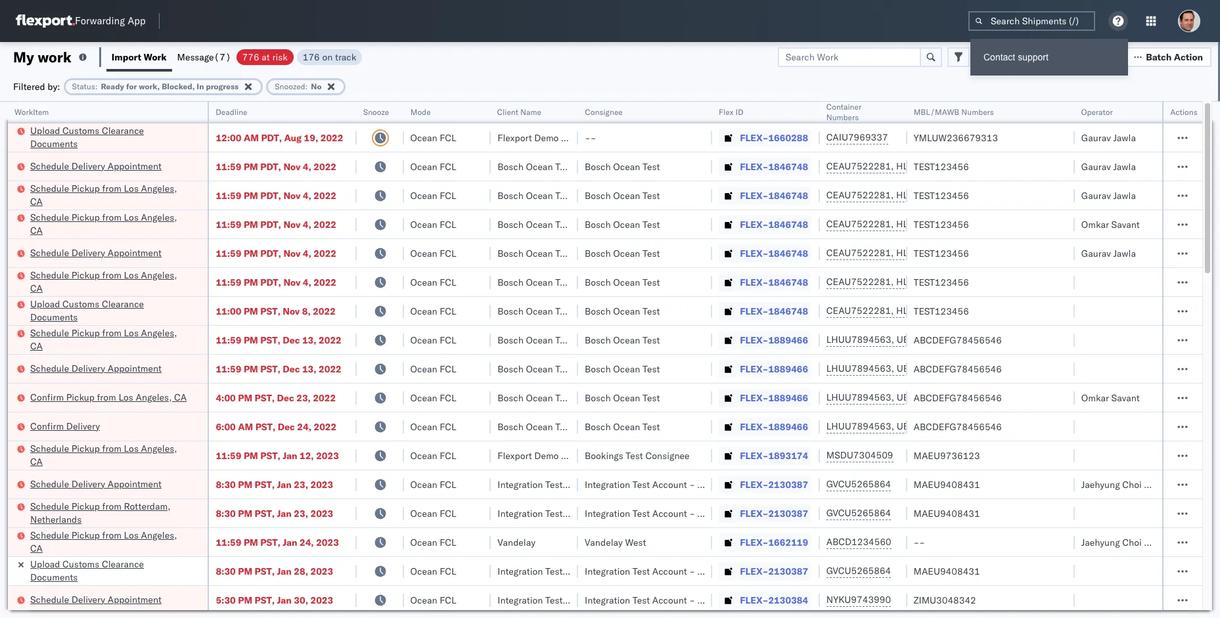 Task type: vqa. For each thing, say whether or not it's contained in the screenshot.


Task type: describe. For each thing, give the bounding box(es) containing it.
karl for second schedule delivery appointment button from the bottom of the page
[[698, 479, 715, 491]]

blocked,
[[162, 81, 195, 91]]

hlxu8034992 for 1st schedule pickup from los angeles, ca button from the top of the page
[[966, 189, 1031, 201]]

operator
[[1082, 107, 1113, 117]]

flex- for 1st schedule pickup from los angeles, ca button from the bottom
[[740, 537, 769, 548]]

ocean fcl for 11:00 pm pst, nov 8, 2022's the upload customs clearance documents link
[[411, 305, 457, 317]]

demo for bookings
[[535, 450, 559, 462]]

8,
[[302, 305, 311, 317]]

3 karl from the top
[[698, 566, 715, 577]]

9 flex- from the top
[[740, 363, 769, 375]]

deadline
[[216, 107, 248, 117]]

am for pst,
[[238, 421, 253, 433]]

11:59 pm pdt, nov 4, 2022 for 1st schedule delivery appointment button
[[216, 161, 337, 173]]

pm for fourth schedule pickup from los angeles, ca button from the bottom of the page
[[244, 276, 258, 288]]

3 gaurav from the top
[[1082, 190, 1111, 201]]

client
[[498, 107, 519, 117]]

flexport demo consignee for -
[[498, 132, 605, 144]]

confirm pickup from los angeles, ca button
[[30, 391, 187, 405]]

jan for schedule delivery appointment link related to second schedule delivery appointment button from the bottom of the page
[[277, 479, 292, 491]]

6 ceau7522281, hlxu6269489, hlxu8034992 from the top
[[827, 305, 1031, 317]]

1 schedule delivery appointment button from the top
[[30, 159, 162, 174]]

choi
[[1123, 479, 1142, 491]]

1662119
[[769, 537, 809, 548]]

jaehyung choi - test origin agen
[[1082, 479, 1221, 491]]

vandelay west
[[585, 537, 646, 548]]

Search Shipments (/) text field
[[969, 11, 1096, 31]]

5 schedule pickup from los angeles, ca button from the top
[[30, 442, 191, 470]]

3 clearance from the top
[[102, 558, 144, 570]]

on
[[322, 51, 333, 63]]

fcl for 1st schedule delivery appointment button from the bottom of the page
[[440, 594, 457, 606]]

upload for 11:00 pm pst, nov 8, 2022
[[30, 298, 60, 310]]

fcl for 1st schedule delivery appointment button
[[440, 161, 457, 173]]

delivery for second schedule delivery appointment button from the bottom of the page
[[71, 478, 105, 490]]

lhuu7894563, uetu5238478 for confirm delivery
[[827, 421, 961, 432]]

11:59 for fourth schedule pickup from los angeles, ca button from the bottom of the page
[[216, 276, 242, 288]]

(7)
[[214, 51, 231, 63]]

dec for schedule pickup from los angeles, ca
[[283, 334, 300, 346]]

3 account from the top
[[653, 566, 687, 577]]

lhuu7894563, for confirm delivery
[[827, 421, 895, 432]]

fcl for 4th schedule delivery appointment button from the bottom of the page
[[440, 247, 457, 259]]

confirm delivery button
[[30, 420, 100, 434]]

3 customs from the top
[[62, 558, 99, 570]]

fcl for 1st schedule pickup from los angeles, ca button from the bottom
[[440, 537, 457, 548]]

documents for 11:00
[[30, 311, 78, 323]]

flex-1660288
[[740, 132, 809, 144]]

3 gvcu5265864 from the top
[[827, 565, 891, 577]]

snoozed
[[275, 81, 305, 91]]

776 at risk
[[242, 51, 288, 63]]

schedule for fourth schedule pickup from los angeles, ca button from the bottom of the page
[[30, 269, 69, 281]]

pm for fifth schedule pickup from los angeles, ca button from the bottom of the page
[[244, 219, 258, 230]]

4:00
[[216, 392, 236, 404]]

5:30
[[216, 594, 236, 606]]

9 fcl from the top
[[440, 363, 457, 375]]

1 vertical spatial --
[[914, 537, 925, 548]]

hlxu8034992 for fourth schedule pickup from los angeles, ca button from the bottom of the page
[[966, 276, 1031, 288]]

6 flex-1846748 from the top
[[740, 305, 809, 317]]

numbers for container numbers
[[827, 112, 859, 122]]

11 resize handle column header from the left
[[1187, 102, 1203, 618]]

5 schedule delivery appointment button from the top
[[30, 593, 162, 608]]

mbl/mawb
[[914, 107, 960, 117]]

bookings
[[585, 450, 624, 462]]

hlxu8034992 for 1st schedule delivery appointment button
[[966, 160, 1031, 172]]

pm for 11:00 pm pst, nov 8, 2022's 'upload customs clearance documents' button
[[244, 305, 258, 317]]

2023 right 28,
[[311, 566, 333, 577]]

batch action
[[1146, 51, 1203, 63]]

fcl for confirm pickup from los angeles, ca button
[[440, 392, 457, 404]]

fcl for 11:00 pm pst, nov 8, 2022's 'upload customs clearance documents' button
[[440, 305, 457, 317]]

12:00 am pdt, aug 19, 2022
[[216, 132, 343, 144]]

app
[[128, 15, 146, 27]]

schedule pickup from los angeles, ca for fourth schedule pickup from los angeles, ca button from the bottom of the page
[[30, 269, 177, 294]]

2 1889466 from the top
[[769, 363, 809, 375]]

appointment for schedule delivery appointment link related to 1st schedule delivery appointment button
[[108, 160, 162, 172]]

3 test123456 from the top
[[914, 219, 969, 230]]

2 11:59 pm pst, dec 13, 2022 from the top
[[216, 363, 342, 375]]

file exception
[[996, 51, 1057, 63]]

ceau7522281, for 4th schedule delivery appointment button from the bottom of the page
[[827, 247, 894, 259]]

pst, up 4:00 pm pst, dec 23, 2022
[[260, 363, 281, 375]]

batch action button
[[1126, 47, 1212, 67]]

los for fourth schedule pickup from los angeles, ca button from the bottom of the page
[[124, 269, 139, 281]]

origin
[[1172, 479, 1198, 491]]

9 ocean fcl from the top
[[411, 363, 457, 375]]

1 test123456 from the top
[[914, 161, 969, 173]]

batch
[[1146, 51, 1172, 63]]

schedule pickup from rotterdam, netherlands
[[30, 501, 171, 525]]

1 jawla from the top
[[1114, 132, 1136, 144]]

zimu3048342
[[914, 594, 977, 606]]

schedule pickup from rotterdam, netherlands button
[[30, 500, 191, 527]]

2 lhuu7894563, uetu5238478 from the top
[[827, 363, 961, 375]]

0 horizontal spatial --
[[585, 132, 596, 144]]

forwarding
[[75, 15, 125, 27]]

snooze
[[364, 107, 389, 117]]

container
[[827, 102, 862, 112]]

8:30 pm pst, jan 28, 2023
[[216, 566, 333, 577]]

confirm delivery
[[30, 420, 100, 432]]

1 schedule pickup from los angeles, ca button from the top
[[30, 182, 191, 209]]

contact support
[[984, 52, 1049, 62]]

schedule for schedule pickup from rotterdam, netherlands button
[[30, 501, 69, 512]]

5 test123456 from the top
[[914, 276, 969, 288]]

1 11:59 pm pst, dec 13, 2022 from the top
[[216, 334, 342, 346]]

mbl/mawb numbers button
[[907, 105, 1062, 118]]

fcl for confirm delivery "button"
[[440, 421, 457, 433]]

confirm pickup from los angeles, ca link
[[30, 391, 187, 404]]

11:59 for third schedule pickup from los angeles, ca button from the bottom
[[216, 334, 242, 346]]

uetu5238478 for confirm pickup from los angeles, ca
[[897, 392, 961, 404]]

2 contact support button from the top
[[971, 44, 1129, 70]]

vandelay for vandelay west
[[585, 537, 623, 548]]

16 flex- from the top
[[740, 566, 769, 577]]

3 integration test account - karl lagerfeld from the top
[[585, 566, 756, 577]]

gaurav jawla for 1st schedule pickup from los angeles, ca button from the top of the page
[[1082, 190, 1136, 201]]

2 abcdefg78456546 from the top
[[914, 363, 1002, 375]]

pst, up the 5:30 pm pst, jan 30, 2023
[[255, 566, 275, 577]]

upload for 12:00 am pdt, aug 19, 2022
[[30, 125, 60, 136]]

ymluw236679313
[[914, 132, 998, 144]]

2 flex-1889466 from the top
[[740, 363, 809, 375]]

angeles, for confirm pickup from los angeles, ca button
[[136, 391, 172, 403]]

4 schedule pickup from los angeles, ca button from the top
[[30, 326, 191, 354]]

pickup for 1st schedule pickup from los angeles, ca button from the bottom
[[71, 529, 100, 541]]

by:
[[48, 81, 60, 92]]

in
[[197, 81, 204, 91]]

status : ready for work, blocked, in progress
[[72, 81, 239, 91]]

appointment for schedule delivery appointment link related to second schedule delivery appointment button from the bottom of the page
[[108, 478, 162, 490]]

11:59 for fifth schedule pickup from los angeles, ca button from the top
[[216, 450, 242, 462]]

ocean fcl for 1st schedule pickup from los angeles, ca button from the top of the page's the schedule pickup from los angeles, ca link
[[411, 190, 457, 201]]

lhuu7894563, uetu5238478 for schedule pickup from los angeles, ca
[[827, 334, 961, 346]]

2022 for third schedule pickup from los angeles, ca button from the bottom
[[319, 334, 342, 346]]

11:59 for 1st schedule delivery appointment button
[[216, 161, 242, 173]]

ready
[[101, 81, 124, 91]]

3 upload customs clearance documents link from the top
[[30, 558, 191, 584]]

bookings test consignee
[[585, 450, 690, 462]]

3 maeu9408431 from the top
[[914, 566, 980, 577]]

maeu9736123
[[914, 450, 980, 462]]

ocean fcl for the upload customs clearance documents link for 12:00 am pdt, aug 19, 2022
[[411, 132, 457, 144]]

filtered by:
[[13, 81, 60, 92]]

no
[[311, 81, 322, 91]]

gvcu5265864 for schedule pickup from rotterdam, netherlands
[[827, 507, 891, 519]]

import work
[[112, 51, 167, 63]]

maeu9408431 for schedule delivery appointment
[[914, 479, 980, 491]]

: for snoozed
[[305, 81, 308, 91]]

mode
[[411, 107, 431, 117]]

2 lhuu7894563, from the top
[[827, 363, 895, 375]]

4 test123456 from the top
[[914, 247, 969, 259]]

3 integration from the top
[[585, 566, 630, 577]]

28,
[[294, 566, 308, 577]]

work
[[38, 48, 72, 66]]

11:59 pm pst, jan 24, 2023
[[216, 537, 339, 548]]

upload customs clearance documents for 12:00 am pdt, aug 19, 2022
[[30, 125, 144, 150]]

vandelay for vandelay
[[498, 537, 536, 548]]

16 ocean fcl from the top
[[411, 566, 457, 577]]

12:00
[[216, 132, 242, 144]]

pdt, for fourth schedule pickup from los angeles, ca button from the bottom of the page the schedule pickup from los angeles, ca link
[[260, 276, 281, 288]]

3 documents from the top
[[30, 571, 78, 583]]

flex-1846748 for 1st schedule pickup from los angeles, ca button from the top of the page
[[740, 190, 809, 201]]

pst, for confirm delivery "button"
[[255, 421, 276, 433]]

11:59 for 1st schedule pickup from los angeles, ca button from the top of the page
[[216, 190, 242, 201]]

8:30 pm pst, jan 23, 2023 for schedule delivery appointment
[[216, 479, 333, 491]]

confirm delivery link
[[30, 420, 100, 433]]

abcd1234560
[[827, 536, 892, 548]]

3 schedule delivery appointment button from the top
[[30, 362, 162, 376]]

pm for 1st schedule pickup from los angeles, ca button from the top of the page
[[244, 190, 258, 201]]

netherlands
[[30, 514, 82, 525]]

4 schedule delivery appointment from the top
[[30, 478, 162, 490]]

11:59 pm pdt, nov 4, 2022 for fifth schedule pickup from los angeles, ca button from the bottom of the page
[[216, 219, 337, 230]]

pdt, for 4th schedule delivery appointment button from the bottom of the page's schedule delivery appointment link
[[260, 247, 281, 259]]

3 flex-2130387 from the top
[[740, 566, 809, 577]]

dec for confirm pickup from los angeles, ca
[[277, 392, 294, 404]]

flex-1893174
[[740, 450, 809, 462]]

jan left 28,
[[277, 566, 292, 577]]

actions
[[1170, 107, 1198, 117]]

12,
[[300, 450, 314, 462]]

pm for 1st schedule pickup from los angeles, ca button from the bottom
[[244, 537, 258, 548]]

aug
[[284, 132, 302, 144]]

my work
[[13, 48, 72, 66]]

6 1846748 from the top
[[769, 305, 809, 317]]

1893174
[[769, 450, 809, 462]]

integration test account - karl lagerfeld for schedule pickup from rotterdam, netherlands button
[[585, 508, 756, 520]]

4:00 pm pst, dec 23, 2022
[[216, 392, 336, 404]]

rotterdam,
[[124, 501, 171, 512]]

2023 for second schedule delivery appointment button from the bottom of the page
[[311, 479, 333, 491]]

3 resize handle column header from the left
[[388, 102, 404, 618]]

11:59 pm pst, jan 12, 2023
[[216, 450, 339, 462]]

msdu7304509
[[827, 450, 894, 461]]

3 schedule pickup from los angeles, ca button from the top
[[30, 268, 191, 296]]

id
[[736, 107, 744, 117]]

flex-2130384
[[740, 594, 809, 606]]

3 upload customs clearance documents from the top
[[30, 558, 144, 583]]

ceau7522281, hlxu6269489, hlxu8034992 for 4th schedule delivery appointment button from the bottom of the page
[[827, 247, 1031, 259]]

nov for 1st schedule delivery appointment button
[[284, 161, 301, 173]]

2 uetu5238478 from the top
[[897, 363, 961, 375]]

4 schedule delivery appointment button from the top
[[30, 478, 162, 492]]

account for 1st schedule delivery appointment button from the bottom of the page
[[653, 594, 687, 606]]

5 schedule delivery appointment from the top
[[30, 594, 162, 606]]

hlxu6269489, for fourth schedule pickup from los angeles, ca button from the bottom of the page
[[897, 276, 964, 288]]

appointment for 4th schedule delivery appointment button from the bottom of the page's schedule delivery appointment link
[[108, 247, 162, 259]]

fcl for 12:00 am pdt, aug 19, 2022's 'upload customs clearance documents' button
[[440, 132, 457, 144]]

fcl for fifth schedule pickup from los angeles, ca button from the bottom of the page
[[440, 219, 457, 230]]

10 resize handle column header from the left
[[1147, 102, 1162, 618]]

support
[[1018, 52, 1049, 62]]

gaurav for 4th schedule delivery appointment button from the bottom of the page's schedule delivery appointment link
[[1082, 247, 1111, 259]]

176
[[303, 51, 320, 63]]

flex-1889466 for confirm delivery
[[740, 421, 809, 433]]

angeles, for fifth schedule pickup from los angeles, ca button from the top
[[141, 443, 177, 454]]

confirm pickup from los angeles, ca
[[30, 391, 187, 403]]

3 schedule delivery appointment from the top
[[30, 362, 162, 374]]

3 2130387 from the top
[[769, 566, 809, 577]]

jan for 1st schedule delivery appointment button from the bottom of the page schedule delivery appointment link
[[277, 594, 292, 606]]

resize handle column header for mode
[[475, 102, 491, 618]]

7 11:59 from the top
[[216, 363, 242, 375]]

hlxu6269489, for fifth schedule pickup from los angeles, ca button from the bottom of the page
[[897, 218, 964, 230]]

6:00 am pst, dec 24, 2022
[[216, 421, 337, 433]]

8:30 for schedule delivery appointment
[[216, 479, 236, 491]]

1 contact support button from the top
[[971, 39, 1129, 76]]

2130384
[[769, 594, 809, 606]]

776
[[242, 51, 259, 63]]

schedule pickup from los angeles, ca for fifth schedule pickup from los angeles, ca button from the top
[[30, 443, 177, 468]]

schedule pickup from los angeles, ca link for 1st schedule pickup from los angeles, ca button from the top of the page
[[30, 182, 191, 208]]

action
[[1174, 51, 1203, 63]]

deadline button
[[209, 105, 344, 118]]

consignee button
[[578, 105, 700, 118]]



Task type: locate. For each thing, give the bounding box(es) containing it.
4 11:59 from the top
[[216, 247, 242, 259]]

1 confirm from the top
[[30, 391, 64, 403]]

schedule delivery appointment button
[[30, 159, 162, 174], [30, 246, 162, 261], [30, 362, 162, 376], [30, 478, 162, 492], [30, 593, 162, 608]]

0 vertical spatial flexport
[[498, 132, 532, 144]]

lagerfeld left 2130384
[[717, 594, 756, 606]]

documents
[[30, 138, 78, 150], [30, 311, 78, 323], [30, 571, 78, 583]]

3 11:59 from the top
[[216, 219, 242, 230]]

ocean fcl for confirm pickup from los angeles, ca link
[[411, 392, 457, 404]]

0 horizontal spatial vandelay
[[498, 537, 536, 548]]

2 hlxu8034992 from the top
[[966, 189, 1031, 201]]

pst, up "8:30 pm pst, jan 28, 2023"
[[260, 537, 281, 548]]

11:59 pm pdt, nov 4, 2022 for fourth schedule pickup from los angeles, ca button from the bottom of the page
[[216, 276, 337, 288]]

pickup
[[71, 182, 100, 194], [71, 211, 100, 223], [71, 269, 100, 281], [71, 327, 100, 339], [66, 391, 95, 403], [71, 443, 100, 454], [71, 501, 100, 512], [71, 529, 100, 541]]

0 vertical spatial omkar savant
[[1082, 219, 1140, 230]]

1 vertical spatial 13,
[[302, 363, 317, 375]]

1 vertical spatial demo
[[535, 450, 559, 462]]

contact
[[984, 52, 1016, 62]]

jan down 11:59 pm pst, jan 12, 2023
[[277, 479, 292, 491]]

0 vertical spatial upload
[[30, 125, 60, 136]]

2 vertical spatial 23,
[[294, 508, 308, 520]]

0 vertical spatial flex-2130387
[[740, 479, 809, 491]]

6 fcl from the top
[[440, 276, 457, 288]]

2130387 down 1662119
[[769, 566, 809, 577]]

1 vertical spatial 24,
[[300, 537, 314, 548]]

4 schedule pickup from los angeles, ca from the top
[[30, 327, 177, 352]]

lagerfeld down flex-1893174
[[717, 479, 756, 491]]

jan up 28,
[[283, 537, 297, 548]]

0 vertical spatial flexport demo consignee
[[498, 132, 605, 144]]

pst, down "8:30 pm pst, jan 28, 2023"
[[255, 594, 275, 606]]

4 jawla from the top
[[1114, 247, 1136, 259]]

schedule pickup from los angeles, ca for fifth schedule pickup from los angeles, ca button from the bottom of the page
[[30, 211, 177, 236]]

track
[[335, 51, 356, 63]]

pm
[[244, 161, 258, 173], [244, 190, 258, 201], [244, 219, 258, 230], [244, 247, 258, 259], [244, 276, 258, 288], [244, 305, 258, 317], [244, 334, 258, 346], [244, 363, 258, 375], [238, 392, 252, 404], [244, 450, 258, 462], [238, 479, 252, 491], [238, 508, 252, 520], [244, 537, 258, 548], [238, 566, 252, 577], [238, 594, 252, 606]]

mbl/mawb numbers
[[914, 107, 994, 117]]

ceau7522281, hlxu6269489, hlxu8034992 for 1st schedule pickup from los angeles, ca button from the top of the page
[[827, 189, 1031, 201]]

1 vertical spatial flexport
[[498, 450, 532, 462]]

3 flex-1889466 from the top
[[740, 392, 809, 404]]

11:00 pm pst, nov 8, 2022
[[216, 305, 336, 317]]

1 vertical spatial upload customs clearance documents link
[[30, 297, 191, 324]]

pst, up 6:00 am pst, dec 24, 2022
[[255, 392, 275, 404]]

3 schedule delivery appointment link from the top
[[30, 362, 162, 375]]

1 demo from the top
[[535, 132, 559, 144]]

2 11:59 from the top
[[216, 190, 242, 201]]

omkar for lhuu7894563, uetu5238478
[[1082, 392, 1109, 404]]

2022 for 1st schedule pickup from los angeles, ca button from the top of the page
[[314, 190, 337, 201]]

1 vertical spatial flexport demo consignee
[[498, 450, 605, 462]]

0 vertical spatial savant
[[1112, 219, 1140, 230]]

12 ocean fcl from the top
[[411, 450, 457, 462]]

flex- for fifth schedule pickup from los angeles, ca button from the top
[[740, 450, 769, 462]]

2 4, from the top
[[303, 190, 311, 201]]

numbers up ymluw236679313
[[962, 107, 994, 117]]

11:59
[[216, 161, 242, 173], [216, 190, 242, 201], [216, 219, 242, 230], [216, 247, 242, 259], [216, 276, 242, 288], [216, 334, 242, 346], [216, 363, 242, 375], [216, 450, 242, 462], [216, 537, 242, 548]]

6 test123456 from the top
[[914, 305, 969, 317]]

1 upload customs clearance documents link from the top
[[30, 124, 191, 150]]

angeles, inside button
[[136, 391, 172, 403]]

ocean fcl for the schedule pickup from los angeles, ca link associated with 1st schedule pickup from los angeles, ca button from the bottom
[[411, 537, 457, 548]]

1660288
[[769, 132, 809, 144]]

customs for 11:00 pm pst, nov 8, 2022
[[62, 298, 99, 310]]

vandelay
[[498, 537, 536, 548], [585, 537, 623, 548]]

1 vertical spatial confirm
[[30, 420, 64, 432]]

1 vertical spatial upload customs clearance documents
[[30, 298, 144, 323]]

karl for 1st schedule delivery appointment button from the bottom of the page
[[698, 594, 715, 606]]

consignee inside button
[[585, 107, 623, 117]]

1 ceau7522281, hlxu6269489, hlxu8034992 from the top
[[827, 160, 1031, 172]]

pickup for confirm pickup from los angeles, ca button
[[66, 391, 95, 403]]

schedule pickup from los angeles, ca button
[[30, 182, 191, 209], [30, 211, 191, 238], [30, 268, 191, 296], [30, 326, 191, 354], [30, 442, 191, 470], [30, 529, 191, 556]]

dec up 11:59 pm pst, jan 12, 2023
[[278, 421, 295, 433]]

customs
[[62, 125, 99, 136], [62, 298, 99, 310], [62, 558, 99, 570]]

1889466
[[769, 334, 809, 346], [769, 363, 809, 375], [769, 392, 809, 404], [769, 421, 809, 433]]

4 ocean fcl from the top
[[411, 219, 457, 230]]

2 2130387 from the top
[[769, 508, 809, 520]]

integration
[[585, 479, 630, 491], [585, 508, 630, 520], [585, 566, 630, 577], [585, 594, 630, 606]]

2 gvcu5265864 from the top
[[827, 507, 891, 519]]

2 gaurav from the top
[[1082, 161, 1111, 173]]

file
[[996, 51, 1012, 63]]

schedule pickup from rotterdam, netherlands link
[[30, 500, 191, 526]]

flex-2130387 down flex-1662119
[[740, 566, 809, 577]]

integration for schedule pickup from rotterdam, netherlands button
[[585, 508, 630, 520]]

2 schedule delivery appointment button from the top
[[30, 246, 162, 261]]

3 hlxu8034992 from the top
[[966, 218, 1031, 230]]

lagerfeld for schedule pickup from rotterdam, netherlands button
[[717, 508, 756, 520]]

2 test123456 from the top
[[914, 190, 969, 201]]

test123456
[[914, 161, 969, 173], [914, 190, 969, 201], [914, 219, 969, 230], [914, 247, 969, 259], [914, 276, 969, 288], [914, 305, 969, 317]]

1 4, from the top
[[303, 161, 311, 173]]

0 horizontal spatial :
[[95, 81, 98, 91]]

resize handle column header
[[192, 102, 208, 618], [341, 102, 357, 618], [388, 102, 404, 618], [475, 102, 491, 618], [563, 102, 578, 618], [697, 102, 713, 618], [804, 102, 820, 618], [892, 102, 907, 618], [1059, 102, 1075, 618], [1147, 102, 1162, 618], [1187, 102, 1203, 618]]

schedule for fifth schedule pickup from los angeles, ca button from the top
[[30, 443, 69, 454]]

demo left bookings
[[535, 450, 559, 462]]

1 lhuu7894563, uetu5238478 from the top
[[827, 334, 961, 346]]

0 vertical spatial 23,
[[297, 392, 311, 404]]

2130387 down 1893174
[[769, 479, 809, 491]]

resize handle column header for container numbers
[[892, 102, 907, 618]]

appointment for 1st schedule delivery appointment button from the bottom of the page schedule delivery appointment link
[[108, 594, 162, 606]]

integration for second schedule delivery appointment button from the bottom of the page
[[585, 479, 630, 491]]

uetu5238478 for schedule pickup from los angeles, ca
[[897, 334, 961, 346]]

6 11:59 from the top
[[216, 334, 242, 346]]

8:30 pm pst, jan 23, 2023 for schedule pickup from rotterdam, netherlands
[[216, 508, 333, 520]]

account
[[653, 479, 687, 491], [653, 508, 687, 520], [653, 566, 687, 577], [653, 594, 687, 606]]

0 vertical spatial am
[[244, 132, 259, 144]]

documents for 12:00
[[30, 138, 78, 150]]

flex- for 1st schedule pickup from los angeles, ca button from the top of the page
[[740, 190, 769, 201]]

23, down 12,
[[294, 479, 308, 491]]

1 vertical spatial 11:59 pm pst, dec 13, 2022
[[216, 363, 342, 375]]

upload customs clearance documents for 11:00 pm pst, nov 8, 2022
[[30, 298, 144, 323]]

client name
[[498, 107, 542, 117]]

ocean fcl for fourth schedule pickup from los angeles, ca button from the bottom of the page the schedule pickup from los angeles, ca link
[[411, 276, 457, 288]]

2 vertical spatial 2130387
[[769, 566, 809, 577]]

0 vertical spatial 13,
[[302, 334, 317, 346]]

from for fifth schedule pickup from los angeles, ca button from the bottom of the page
[[102, 211, 122, 223]]

1 horizontal spatial vandelay
[[585, 537, 623, 548]]

demo down name
[[535, 132, 559, 144]]

ca inside confirm pickup from los angeles, ca link
[[174, 391, 187, 403]]

0 vertical spatial clearance
[[102, 125, 144, 136]]

23, up "11:59 pm pst, jan 24, 2023"
[[294, 508, 308, 520]]

23, up 6:00 am pst, dec 24, 2022
[[297, 392, 311, 404]]

4, for 1st schedule pickup from los angeles, ca button from the top of the page
[[303, 190, 311, 201]]

upload customs clearance documents link
[[30, 124, 191, 150], [30, 297, 191, 324], [30, 558, 191, 584]]

0 vertical spatial 11:59 pm pst, dec 13, 2022
[[216, 334, 342, 346]]

1889466 for schedule pickup from los angeles, ca
[[769, 334, 809, 346]]

gvcu5265864 up abcd1234560
[[827, 507, 891, 519]]

pickup for fifth schedule pickup from los angeles, ca button from the top
[[71, 443, 100, 454]]

pickup for third schedule pickup from los angeles, ca button from the bottom
[[71, 327, 100, 339]]

2 integration test account - karl lagerfeld from the top
[[585, 508, 756, 520]]

ceau7522281, for 1st schedule pickup from los angeles, ca button from the top of the page
[[827, 189, 894, 201]]

fcl
[[440, 132, 457, 144], [440, 161, 457, 173], [440, 190, 457, 201], [440, 219, 457, 230], [440, 247, 457, 259], [440, 276, 457, 288], [440, 305, 457, 317], [440, 334, 457, 346], [440, 363, 457, 375], [440, 392, 457, 404], [440, 421, 457, 433], [440, 450, 457, 462], [440, 479, 457, 491], [440, 508, 457, 520], [440, 537, 457, 548], [440, 566, 457, 577], [440, 594, 457, 606]]

8:30 up 5:30
[[216, 566, 236, 577]]

2 hlxu6269489, from the top
[[897, 189, 964, 201]]

10 flex- from the top
[[740, 392, 769, 404]]

9 resize handle column header from the left
[[1059, 102, 1075, 618]]

2023 down 12,
[[311, 479, 333, 491]]

pickup inside button
[[66, 391, 95, 403]]

from for fourth schedule pickup from los angeles, ca button from the bottom of the page
[[102, 269, 122, 281]]

1 vertical spatial omkar
[[1082, 392, 1109, 404]]

flex-1846748
[[740, 161, 809, 173], [740, 190, 809, 201], [740, 219, 809, 230], [740, 247, 809, 259], [740, 276, 809, 288], [740, 305, 809, 317]]

6 schedule from the top
[[30, 327, 69, 339]]

1 upload from the top
[[30, 125, 60, 136]]

flex-1662119
[[740, 537, 809, 548]]

pm for 4th schedule delivery appointment button from the bottom of the page
[[244, 247, 258, 259]]

2 schedule delivery appointment from the top
[[30, 247, 162, 259]]

caiu7969337
[[827, 131, 888, 143]]

0 horizontal spatial numbers
[[827, 112, 859, 122]]

2 vertical spatial upload customs clearance documents link
[[30, 558, 191, 584]]

1 vertical spatial documents
[[30, 311, 78, 323]]

upload customs clearance documents
[[30, 125, 144, 150], [30, 298, 144, 323], [30, 558, 144, 583]]

3 schedule from the top
[[30, 211, 69, 223]]

jan left 12,
[[283, 450, 297, 462]]

2130387 up 1662119
[[769, 508, 809, 520]]

: left no
[[305, 81, 308, 91]]

2 omkar savant from the top
[[1082, 392, 1140, 404]]

account for second schedule delivery appointment button from the bottom of the page
[[653, 479, 687, 491]]

1 vertical spatial clearance
[[102, 298, 144, 310]]

ocean fcl for the schedule pickup from los angeles, ca link for fifth schedule pickup from los angeles, ca button from the bottom of the page
[[411, 219, 457, 230]]

lagerfeld up flex-1662119
[[717, 508, 756, 520]]

gvcu5265864 up nyku9743990
[[827, 565, 891, 577]]

5 ceau7522281, hlxu6269489, hlxu8034992 from the top
[[827, 276, 1031, 288]]

flex-1846748 for fifth schedule pickup from los angeles, ca button from the bottom of the page
[[740, 219, 809, 230]]

1 13, from the top
[[302, 334, 317, 346]]

omkar savant
[[1082, 219, 1140, 230], [1082, 392, 1140, 404]]

numbers down container
[[827, 112, 859, 122]]

16 fcl from the top
[[440, 566, 457, 577]]

2 8:30 from the top
[[216, 508, 236, 520]]

flex- for 12:00 am pdt, aug 19, 2022's 'upload customs clearance documents' button
[[740, 132, 769, 144]]

3 jawla from the top
[[1114, 190, 1136, 201]]

11 schedule from the top
[[30, 529, 69, 541]]

3 ceau7522281, hlxu6269489, hlxu8034992 from the top
[[827, 218, 1031, 230]]

1 vertical spatial gvcu5265864
[[827, 507, 891, 519]]

2 vertical spatial clearance
[[102, 558, 144, 570]]

delivery for 4th schedule delivery appointment button from the bottom of the page
[[71, 247, 105, 259]]

message (7)
[[177, 51, 231, 63]]

from inside confirm pickup from los angeles, ca link
[[97, 391, 116, 403]]

flex-2130387 up flex-1662119
[[740, 508, 809, 520]]

0 vertical spatial 24,
[[297, 421, 312, 433]]

2 vertical spatial documents
[[30, 571, 78, 583]]

bosch ocean test
[[498, 161, 573, 173], [585, 161, 660, 173], [498, 190, 573, 201], [585, 190, 660, 201], [498, 219, 573, 230], [585, 219, 660, 230], [498, 247, 573, 259], [585, 247, 660, 259], [498, 276, 573, 288], [585, 276, 660, 288], [498, 305, 573, 317], [585, 305, 660, 317], [498, 334, 573, 346], [585, 334, 660, 346], [498, 363, 573, 375], [585, 363, 660, 375], [498, 392, 573, 404], [585, 392, 660, 404], [498, 421, 573, 433], [585, 421, 660, 433]]

2023 for 1st schedule delivery appointment button from the bottom of the page
[[311, 594, 333, 606]]

1 vertical spatial maeu9408431
[[914, 508, 980, 520]]

jan up "11:59 pm pst, jan 24, 2023"
[[277, 508, 292, 520]]

flex-1893174 button
[[719, 447, 811, 465], [719, 447, 811, 465]]

1 flex-1889466 from the top
[[740, 334, 809, 346]]

schedule for 1st schedule pickup from los angeles, ca button from the top of the page
[[30, 182, 69, 194]]

3 schedule pickup from los angeles, ca from the top
[[30, 269, 177, 294]]

gvcu5265864 down msdu7304509
[[827, 478, 891, 490]]

8:30
[[216, 479, 236, 491], [216, 508, 236, 520], [216, 566, 236, 577]]

workitem button
[[8, 105, 195, 118]]

8:30 up "11:59 pm pst, jan 24, 2023"
[[216, 508, 236, 520]]

pm for 1st schedule delivery appointment button
[[244, 161, 258, 173]]

container numbers
[[827, 102, 862, 122]]

2 vertical spatial upload customs clearance documents
[[30, 558, 144, 583]]

1 vertical spatial upload customs clearance documents button
[[30, 297, 191, 325]]

nov for 1st schedule pickup from los angeles, ca button from the top of the page
[[284, 190, 301, 201]]

2 jawla from the top
[[1114, 161, 1136, 173]]

11:59 for 1st schedule pickup from los angeles, ca button from the bottom
[[216, 537, 242, 548]]

pst, for fifth schedule pickup from los angeles, ca button from the top
[[260, 450, 281, 462]]

0 vertical spatial 8:30 pm pst, jan 23, 2023
[[216, 479, 333, 491]]

1 maeu9408431 from the top
[[914, 479, 980, 491]]

1 schedule delivery appointment from the top
[[30, 160, 162, 172]]

2 vertical spatial gvcu5265864
[[827, 565, 891, 577]]

3 lagerfeld from the top
[[717, 566, 756, 577]]

maeu9408431
[[914, 479, 980, 491], [914, 508, 980, 520], [914, 566, 980, 577]]

1 fcl from the top
[[440, 132, 457, 144]]

ocean fcl for 1st schedule delivery appointment button from the bottom of the page schedule delivery appointment link
[[411, 594, 457, 606]]

0 vertical spatial confirm
[[30, 391, 64, 403]]

2023 right the 30,
[[311, 594, 333, 606]]

6 hlxu8034992 from the top
[[966, 305, 1031, 317]]

file exception button
[[975, 47, 1066, 67], [975, 47, 1066, 67]]

flex- for 1st schedule delivery appointment button from the bottom of the page
[[740, 594, 769, 606]]

1846748
[[769, 161, 809, 173], [769, 190, 809, 201], [769, 219, 809, 230], [769, 247, 809, 259], [769, 276, 809, 288], [769, 305, 809, 317]]

13 flex- from the top
[[740, 479, 769, 491]]

--
[[585, 132, 596, 144], [914, 537, 925, 548]]

4, for 1st schedule delivery appointment button
[[303, 161, 311, 173]]

savant
[[1112, 219, 1140, 230], [1112, 392, 1140, 404]]

my
[[13, 48, 34, 66]]

schedule pickup from los angeles, ca link
[[30, 182, 191, 208], [30, 211, 191, 237], [30, 268, 191, 295], [30, 326, 191, 353], [30, 442, 191, 468], [30, 529, 191, 555]]

2023 right 12,
[[316, 450, 339, 462]]

karl for schedule pickup from rotterdam, netherlands button
[[698, 508, 715, 520]]

pm for 1st schedule delivery appointment button from the bottom of the page
[[238, 594, 252, 606]]

0 vertical spatial --
[[585, 132, 596, 144]]

4 hlxu8034992 from the top
[[966, 247, 1031, 259]]

1 vertical spatial savant
[[1112, 392, 1140, 404]]

jan for the schedule pickup from los angeles, ca link associated with 1st schedule pickup from los angeles, ca button from the bottom
[[283, 537, 297, 548]]

1 vertical spatial 8:30 pm pst, jan 23, 2023
[[216, 508, 333, 520]]

1 vertical spatial 8:30
[[216, 508, 236, 520]]

pst, for confirm pickup from los angeles, ca button
[[255, 392, 275, 404]]

am right "12:00"
[[244, 132, 259, 144]]

2 vertical spatial customs
[[62, 558, 99, 570]]

flex-1846748 button
[[719, 157, 811, 176], [719, 157, 811, 176], [719, 186, 811, 205], [719, 186, 811, 205], [719, 215, 811, 234], [719, 215, 811, 234], [719, 244, 811, 263], [719, 244, 811, 263], [719, 273, 811, 291], [719, 273, 811, 291], [719, 302, 811, 320], [719, 302, 811, 320]]

0 vertical spatial upload customs clearance documents button
[[30, 124, 191, 151]]

angeles, for 1st schedule pickup from los angeles, ca button from the top of the page
[[141, 182, 177, 194]]

1889466 for confirm delivery
[[769, 421, 809, 433]]

clearance for 11:00 pm pst, nov 8, 2022
[[102, 298, 144, 310]]

4 gaurav from the top
[[1082, 247, 1111, 259]]

confirm inside "button"
[[30, 420, 64, 432]]

pst, down 4:00 pm pst, dec 23, 2022
[[255, 421, 276, 433]]

abcdefg78456546 for confirm pickup from los angeles, ca
[[914, 392, 1002, 404]]

am right the 6:00
[[238, 421, 253, 433]]

pm for fifth schedule pickup from los angeles, ca button from the top
[[244, 450, 258, 462]]

lagerfeld down flex-1662119
[[717, 566, 756, 577]]

schedule inside schedule pickup from rotterdam, netherlands
[[30, 501, 69, 512]]

work,
[[139, 81, 160, 91]]

dec for confirm delivery
[[278, 421, 295, 433]]

delivery inside confirm delivery link
[[66, 420, 100, 432]]

5 flex- from the top
[[740, 247, 769, 259]]

pst, down 6:00 am pst, dec 24, 2022
[[260, 450, 281, 462]]

1 hlxu8034992 from the top
[[966, 160, 1031, 172]]

pickup for fourth schedule pickup from los angeles, ca button from the bottom of the page
[[71, 269, 100, 281]]

1 vertical spatial omkar savant
[[1082, 392, 1140, 404]]

15 ocean fcl from the top
[[411, 537, 457, 548]]

2 vertical spatial maeu9408431
[[914, 566, 980, 577]]

schedule pickup from los angeles, ca link for fourth schedule pickup from los angeles, ca button from the bottom of the page
[[30, 268, 191, 295]]

name
[[521, 107, 542, 117]]

5 fcl from the top
[[440, 247, 457, 259]]

13, up 4:00 pm pst, dec 23, 2022
[[302, 363, 317, 375]]

forwarding app
[[75, 15, 146, 27]]

0 vertical spatial maeu9408431
[[914, 479, 980, 491]]

pst, left 8,
[[260, 305, 281, 317]]

flex-1846748 for 1st schedule delivery appointment button
[[740, 161, 809, 173]]

pickup inside schedule pickup from rotterdam, netherlands
[[71, 501, 100, 512]]

schedule delivery appointment
[[30, 160, 162, 172], [30, 247, 162, 259], [30, 362, 162, 374], [30, 478, 162, 490], [30, 594, 162, 606]]

2 schedule pickup from los angeles, ca button from the top
[[30, 211, 191, 238]]

for
[[126, 81, 137, 91]]

clearance for 12:00 am pdt, aug 19, 2022
[[102, 125, 144, 136]]

4 flex-1889466 from the top
[[740, 421, 809, 433]]

pst, down 11:00 pm pst, nov 8, 2022
[[260, 334, 281, 346]]

dec up 4:00 pm pst, dec 23, 2022
[[283, 363, 300, 375]]

6 ceau7522281, from the top
[[827, 305, 894, 317]]

demo for -
[[535, 132, 559, 144]]

1 vertical spatial am
[[238, 421, 253, 433]]

am for pdt,
[[244, 132, 259, 144]]

savant for ceau7522281, hlxu6269489, hlxu8034992
[[1112, 219, 1140, 230]]

3 1889466 from the top
[[769, 392, 809, 404]]

176 on track
[[303, 51, 356, 63]]

flex-1846748 for fourth schedule pickup from los angeles, ca button from the bottom of the page
[[740, 276, 809, 288]]

jaehyung
[[1082, 479, 1120, 491]]

5 schedule pickup from los angeles, ca from the top
[[30, 443, 177, 468]]

1 upload customs clearance documents button from the top
[[30, 124, 191, 151]]

schedule pickup from los angeles, ca for 1st schedule pickup from los angeles, ca button from the top of the page
[[30, 182, 177, 207]]

uetu5238478 for confirm delivery
[[897, 421, 961, 432]]

integration test account - karl lagerfeld for second schedule delivery appointment button from the bottom of the page
[[585, 479, 756, 491]]

11:59 pm pdt, nov 4, 2022
[[216, 161, 337, 173], [216, 190, 337, 201], [216, 219, 337, 230], [216, 247, 337, 259], [216, 276, 337, 288]]

5 hlxu8034992 from the top
[[966, 276, 1031, 288]]

at
[[262, 51, 270, 63]]

11:59 pm pst, dec 13, 2022 up 4:00 pm pst, dec 23, 2022
[[216, 363, 342, 375]]

6 schedule pickup from los angeles, ca button from the top
[[30, 529, 191, 556]]

-- right abcd1234560
[[914, 537, 925, 548]]

flex- for confirm delivery "button"
[[740, 421, 769, 433]]

10 fcl from the top
[[440, 392, 457, 404]]

: left ready
[[95, 81, 98, 91]]

1 vertical spatial flex-2130387
[[740, 508, 809, 520]]

2 schedule delivery appointment link from the top
[[30, 246, 162, 259]]

flex-2130384 button
[[719, 591, 811, 610], [719, 591, 811, 610]]

status
[[72, 81, 95, 91]]

confirm for confirm pickup from los angeles, ca
[[30, 391, 64, 403]]

flex-1660288 button
[[719, 128, 811, 147], [719, 128, 811, 147]]

4 1889466 from the top
[[769, 421, 809, 433]]

2 13, from the top
[[302, 363, 317, 375]]

1 gvcu5265864 from the top
[[827, 478, 891, 490]]

2 upload customs clearance documents link from the top
[[30, 297, 191, 324]]

from inside schedule pickup from rotterdam, netherlands
[[102, 501, 122, 512]]

gaurav
[[1082, 132, 1111, 144], [1082, 161, 1111, 173], [1082, 190, 1111, 201], [1082, 247, 1111, 259]]

3 upload from the top
[[30, 558, 60, 570]]

13, down 8,
[[302, 334, 317, 346]]

ocean fcl for schedule delivery appointment link related to 1st schedule delivery appointment button
[[411, 161, 457, 173]]

ceau7522281, hlxu6269489, hlxu8034992
[[827, 160, 1031, 172], [827, 189, 1031, 201], [827, 218, 1031, 230], [827, 247, 1031, 259], [827, 276, 1031, 288], [827, 305, 1031, 317]]

5 appointment from the top
[[108, 594, 162, 606]]

0 vertical spatial gvcu5265864
[[827, 478, 891, 490]]

19,
[[304, 132, 318, 144]]

5:30 pm pst, jan 30, 2023
[[216, 594, 333, 606]]

1 schedule delivery appointment link from the top
[[30, 159, 162, 173]]

7 schedule from the top
[[30, 362, 69, 374]]

4 karl from the top
[[698, 594, 715, 606]]

pst, up "11:59 pm pst, jan 24, 2023"
[[255, 508, 275, 520]]

1 ceau7522281, from the top
[[827, 160, 894, 172]]

los inside confirm pickup from los angeles, ca link
[[119, 391, 133, 403]]

0 vertical spatial customs
[[62, 125, 99, 136]]

dec up 6:00 am pst, dec 24, 2022
[[277, 392, 294, 404]]

flex-2130387 down flex-1893174
[[740, 479, 809, 491]]

0 vertical spatial 2130387
[[769, 479, 809, 491]]

flex-2130387 for schedule pickup from rotterdam, netherlands
[[740, 508, 809, 520]]

8:30 pm pst, jan 23, 2023 down 11:59 pm pst, jan 12, 2023
[[216, 479, 333, 491]]

0 vertical spatial documents
[[30, 138, 78, 150]]

2 upload customs clearance documents button from the top
[[30, 297, 191, 325]]

filtered
[[13, 81, 45, 92]]

confirm inside button
[[30, 391, 64, 403]]

numbers inside container numbers
[[827, 112, 859, 122]]

progress
[[206, 81, 239, 91]]

4 integration test account - karl lagerfeld from the top
[[585, 594, 756, 606]]

flex-2130387 button
[[719, 476, 811, 494], [719, 476, 811, 494], [719, 504, 811, 523], [719, 504, 811, 523], [719, 562, 811, 581], [719, 562, 811, 581]]

11:59 pm pdt, nov 4, 2022 for 4th schedule delivery appointment button from the bottom of the page
[[216, 247, 337, 259]]

2 vertical spatial flex-2130387
[[740, 566, 809, 577]]

hlxu6269489,
[[897, 160, 964, 172], [897, 189, 964, 201], [897, 218, 964, 230], [897, 247, 964, 259], [897, 276, 964, 288], [897, 305, 964, 317]]

schedule pickup from los angeles, ca link for third schedule pickup from los angeles, ca button from the bottom
[[30, 326, 191, 353]]

pst, down 11:59 pm pst, jan 12, 2023
[[255, 479, 275, 491]]

11:00
[[216, 305, 242, 317]]

3 appointment from the top
[[108, 362, 162, 374]]

4, for fourth schedule pickup from los angeles, ca button from the bottom of the page
[[303, 276, 311, 288]]

24, up 12,
[[297, 421, 312, 433]]

2023 up "11:59 pm pst, jan 24, 2023"
[[311, 508, 333, 520]]

2 vertical spatial upload
[[30, 558, 60, 570]]

flexport. image
[[16, 14, 75, 28]]

2023 for fifth schedule pickup from los angeles, ca button from the top
[[316, 450, 339, 462]]

1 horizontal spatial :
[[305, 81, 308, 91]]

hlxu6269489, for 1st schedule delivery appointment button
[[897, 160, 964, 172]]

0 vertical spatial upload customs clearance documents
[[30, 125, 144, 150]]

1 horizontal spatial --
[[914, 537, 925, 548]]

lagerfeld for second schedule delivery appointment button from the bottom of the page
[[717, 479, 756, 491]]

Search Work text field
[[778, 47, 921, 67]]

am
[[244, 132, 259, 144], [238, 421, 253, 433]]

angeles, for fourth schedule pickup from los angeles, ca button from the bottom of the page
[[141, 269, 177, 281]]

west
[[625, 537, 646, 548]]

1 vertical spatial customs
[[62, 298, 99, 310]]

delivery for 3rd schedule delivery appointment button from the bottom
[[71, 362, 105, 374]]

fcl for fifth schedule pickup from los angeles, ca button from the top
[[440, 450, 457, 462]]

jan left the 30,
[[277, 594, 292, 606]]

bosch
[[498, 161, 524, 173], [585, 161, 611, 173], [498, 190, 524, 201], [585, 190, 611, 201], [498, 219, 524, 230], [585, 219, 611, 230], [498, 247, 524, 259], [585, 247, 611, 259], [498, 276, 524, 288], [585, 276, 611, 288], [498, 305, 524, 317], [585, 305, 611, 317], [498, 334, 524, 346], [585, 334, 611, 346], [498, 363, 524, 375], [585, 363, 611, 375], [498, 392, 524, 404], [585, 392, 611, 404], [498, 421, 524, 433], [585, 421, 611, 433]]

upload customs clearance documents button for 12:00 am pdt, aug 19, 2022
[[30, 124, 191, 151]]

1 resize handle column header from the left
[[192, 102, 208, 618]]

1 vertical spatial 2130387
[[769, 508, 809, 520]]

4 uetu5238478 from the top
[[897, 421, 961, 432]]

ceau7522281,
[[827, 160, 894, 172], [827, 189, 894, 201], [827, 218, 894, 230], [827, 247, 894, 259], [827, 276, 894, 288], [827, 305, 894, 317]]

jan for the schedule pickup from rotterdam, netherlands link
[[277, 508, 292, 520]]

4 lagerfeld from the top
[[717, 594, 756, 606]]

2 upload customs clearance documents from the top
[[30, 298, 144, 323]]

4 appointment from the top
[[108, 478, 162, 490]]

0 vertical spatial demo
[[535, 132, 559, 144]]

-- down the consignee button
[[585, 132, 596, 144]]

resize handle column header for consignee
[[697, 102, 713, 618]]

1 vertical spatial 23,
[[294, 479, 308, 491]]

1 11:59 from the top
[[216, 161, 242, 173]]

mode button
[[404, 105, 478, 118]]

0 vertical spatial upload customs clearance documents link
[[30, 124, 191, 150]]

1 vertical spatial upload
[[30, 298, 60, 310]]

23,
[[297, 392, 311, 404], [294, 479, 308, 491], [294, 508, 308, 520]]

5 ceau7522281, from the top
[[827, 276, 894, 288]]

11:59 pm pst, dec 13, 2022 down 11:00 pm pst, nov 8, 2022
[[216, 334, 342, 346]]

work
[[144, 51, 167, 63]]

schedule delivery appointment link for 3rd schedule delivery appointment button from the bottom
[[30, 362, 162, 375]]

pdt,
[[261, 132, 282, 144], [260, 161, 281, 173], [260, 190, 281, 201], [260, 219, 281, 230], [260, 247, 281, 259], [260, 276, 281, 288]]

-
[[585, 132, 591, 144], [591, 132, 596, 144], [690, 479, 695, 491], [1145, 479, 1150, 491], [690, 508, 695, 520], [914, 537, 920, 548], [920, 537, 925, 548], [690, 566, 695, 577], [690, 594, 695, 606]]

workitem
[[14, 107, 49, 117]]

dec down 11:00 pm pst, nov 8, 2022
[[283, 334, 300, 346]]

24, up 28,
[[300, 537, 314, 548]]

1 horizontal spatial numbers
[[962, 107, 994, 117]]

8:30 pm pst, jan 23, 2023
[[216, 479, 333, 491], [216, 508, 333, 520]]

3 8:30 from the top
[[216, 566, 236, 577]]

2 vertical spatial 8:30
[[216, 566, 236, 577]]

angeles, for fifth schedule pickup from los angeles, ca button from the bottom of the page
[[141, 211, 177, 223]]

0 vertical spatial omkar
[[1082, 219, 1109, 230]]

3 1846748 from the top
[[769, 219, 809, 230]]

lagerfeld
[[717, 479, 756, 491], [717, 508, 756, 520], [717, 566, 756, 577], [717, 594, 756, 606]]

forwarding app link
[[16, 14, 146, 28]]

17 fcl from the top
[[440, 594, 457, 606]]

8:30 pm pst, jan 23, 2023 up "11:59 pm pst, jan 24, 2023"
[[216, 508, 333, 520]]

8:30 down the 6:00
[[216, 479, 236, 491]]

ceau7522281, for fifth schedule pickup from los angeles, ca button from the bottom of the page
[[827, 218, 894, 230]]

risk
[[272, 51, 288, 63]]

0 vertical spatial 8:30
[[216, 479, 236, 491]]

flex- for fifth schedule pickup from los angeles, ca button from the bottom of the page
[[740, 219, 769, 230]]

2023 up "8:30 pm pst, jan 28, 2023"
[[316, 537, 339, 548]]

los for confirm pickup from los angeles, ca button
[[119, 391, 133, 403]]



